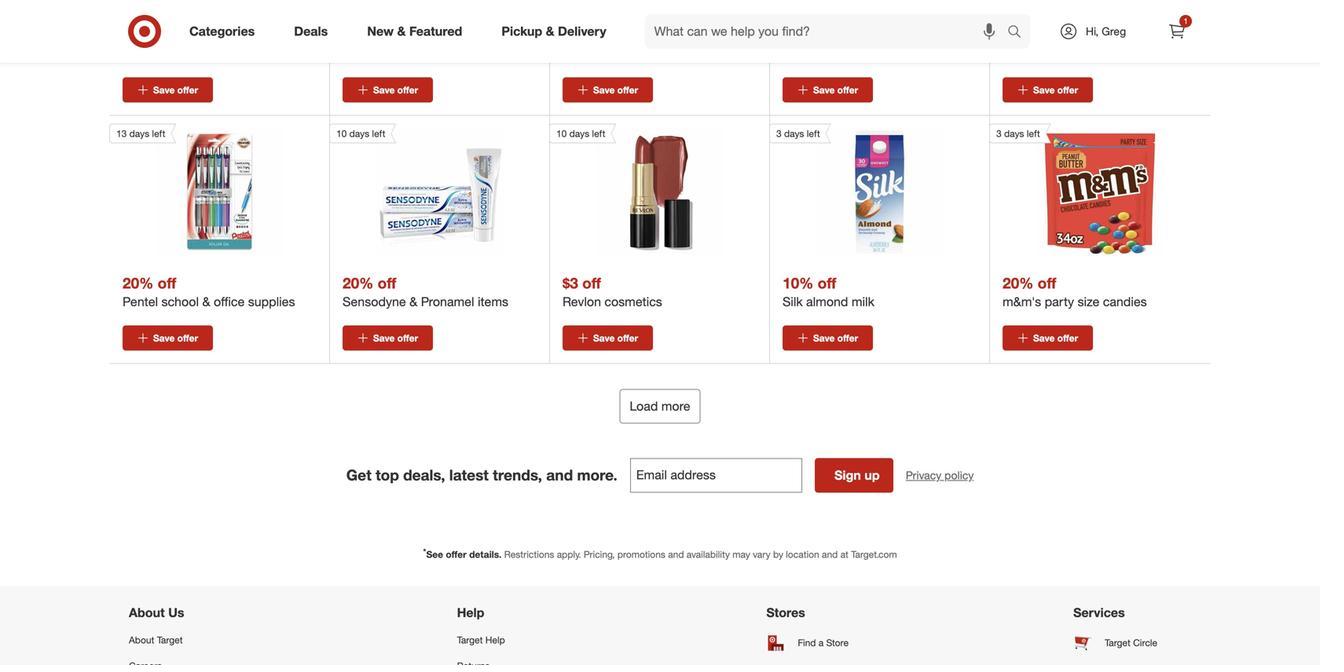Task type: describe. For each thing, give the bounding box(es) containing it.
swaddlers
[[1057, 30, 1114, 45]]

20% for 20% off pentel school & office supplies
[[123, 274, 154, 293]]

latest
[[449, 466, 489, 485]]

sign up
[[835, 468, 880, 483]]

off for 20% off nature's own bread & buns
[[818, 10, 837, 28]]

save for 20% off sensodyne & pronamel items
[[373, 332, 395, 344]]

target for target help
[[457, 635, 483, 646]]

save offer button for $3 off pampers swaddlers & pure diapers
[[1003, 77, 1093, 102]]

offer for 20% off dave's killer bread
[[397, 84, 418, 96]]

vary
[[753, 549, 771, 561]]

days for 20% off sensodyne & pronamel items
[[350, 128, 369, 139]]

milk
[[852, 294, 875, 310]]

sign
[[835, 468, 861, 483]]

& inside $3 off pampers swaddlers & pure diapers
[[1117, 30, 1125, 45]]

$3 off pampers swaddlers & pure diapers
[[1003, 10, 1154, 61]]

a
[[819, 637, 824, 649]]

find a store
[[798, 637, 849, 649]]

20% off nature's own bread & buns
[[783, 10, 938, 45]]

save offer for 10% off silk almond milk
[[813, 332, 858, 344]]

off for 20% off pentel school & office supplies
[[158, 274, 176, 293]]

location
[[786, 549, 820, 561]]

bread
[[415, 30, 449, 45]]

featured
[[409, 24, 462, 39]]

life,
[[152, 30, 175, 45]]

& inside 20% off pure life, arrowhead & more
[[243, 30, 251, 45]]

offer for 20% off pure life, arrowhead & more
[[177, 84, 198, 96]]

off for 20% off m&m's party size candies
[[1038, 274, 1057, 293]]

see
[[426, 549, 443, 561]]

dave's
[[343, 30, 380, 45]]

20% for 20% off sensodyne & pronamel items
[[343, 274, 374, 293]]

target help
[[457, 635, 505, 646]]

offer for 30% off starbucks seasonal items - bagged & single cup coffee
[[618, 84, 638, 96]]

privacy policy link
[[906, 468, 974, 484]]

at
[[841, 549, 849, 561]]

save offer button for 20% off sensodyne & pronamel items
[[343, 326, 433, 351]]

save offer for $3 off revlon cosmetics
[[593, 332, 638, 344]]

target help link
[[457, 628, 557, 654]]

about us
[[129, 606, 184, 621]]

2 horizontal spatial and
[[822, 549, 838, 561]]

get
[[346, 466, 372, 485]]

offer for 20% off sensodyne & pronamel items
[[397, 332, 418, 344]]

10% off silk almond milk
[[783, 274, 875, 310]]

supplies
[[248, 294, 295, 310]]

may
[[733, 549, 750, 561]]

20% for 20% off nature's own bread & buns
[[783, 10, 814, 28]]

days for 10% off silk almond milk
[[784, 128, 804, 139]]

offer for 20% off pentel school & office supplies
[[177, 332, 198, 344]]

buns
[[911, 30, 938, 45]]

& inside 20% off pentel school & office supplies
[[202, 294, 210, 310]]

save for 20% off m&m's party size candies
[[1033, 332, 1055, 344]]

save offer button for 20% off pure life, arrowhead & more
[[123, 77, 213, 102]]

offer for 20% off m&m's party size candies
[[1058, 332, 1078, 344]]

details.
[[469, 549, 502, 561]]

school
[[161, 294, 199, 310]]

killer
[[384, 30, 412, 45]]

off for $3 off pampers swaddlers & pure diapers
[[1023, 10, 1041, 28]]

pronamel
[[421, 294, 474, 310]]

save offer button for 30% off starbucks seasonal items - bagged & single cup coffee
[[563, 77, 653, 102]]

days for 20% off m&m's party size candies
[[1004, 128, 1024, 139]]

3 for 10% off
[[777, 128, 782, 139]]

20% off sensodyne & pronamel items
[[343, 274, 509, 310]]

offer for $3 off pampers swaddlers & pure diapers
[[1058, 84, 1078, 96]]

& inside 30% off starbucks seasonal items - bagged & single cup coffee
[[609, 46, 617, 61]]

3 days left button for 10% off
[[769, 124, 944, 256]]

20% off m&m's party size candies
[[1003, 274, 1147, 310]]

save for 10% off silk almond milk
[[813, 332, 835, 344]]

save for $3 off revlon cosmetics
[[593, 332, 615, 344]]

save offer for 20% off nature's own bread & buns
[[813, 84, 858, 96]]

10 days left for 20%
[[336, 128, 385, 139]]

left for $3 off revlon cosmetics
[[592, 128, 605, 139]]

$3 for $3 off pampers swaddlers & pure diapers
[[1003, 10, 1019, 28]]

0 horizontal spatial and
[[546, 466, 573, 485]]

about for about us
[[129, 606, 165, 621]]

20% off dave's killer bread
[[343, 10, 449, 45]]

about target
[[129, 635, 183, 646]]

13
[[116, 128, 127, 139]]

silk
[[783, 294, 803, 310]]

revlon
[[563, 294, 601, 310]]

store
[[826, 637, 849, 649]]

& inside pickup & delivery link
[[546, 24, 555, 39]]

pickup
[[502, 24, 542, 39]]

load more
[[630, 399, 691, 414]]

30% off starbucks seasonal items - bagged & single cup coffee
[[563, 10, 717, 61]]

30%
[[563, 10, 594, 28]]

& inside 20% off nature's own bread & buns
[[899, 30, 907, 45]]

load
[[630, 399, 658, 414]]

save offer button for $3 off revlon cosmetics
[[563, 326, 653, 351]]

13 days left button
[[109, 124, 283, 256]]

pure
[[123, 30, 149, 45]]

candies
[[1103, 294, 1147, 310]]

off for 20% off pure life, arrowhead & more
[[158, 10, 176, 28]]

find
[[798, 637, 816, 649]]

-
[[711, 30, 715, 45]]

hi, greg
[[1086, 24, 1126, 38]]

circle
[[1133, 637, 1158, 649]]

deals link
[[281, 14, 348, 49]]

left for 20% off sensodyne & pronamel items
[[372, 128, 385, 139]]

20% for 20% off dave's killer bread
[[343, 10, 374, 28]]

m&m's
[[1003, 294, 1042, 310]]

party
[[1045, 294, 1074, 310]]

$3 off revlon cosmetics
[[563, 274, 662, 310]]

13 days left
[[116, 128, 165, 139]]

new & featured link
[[354, 14, 482, 49]]

cup
[[657, 46, 678, 61]]

pricing,
[[584, 549, 615, 561]]

20% off pure life, arrowhead & more
[[123, 10, 284, 45]]

20% off pentel school & office supplies
[[123, 274, 295, 310]]

3 for 20% off
[[997, 128, 1002, 139]]

almond
[[806, 294, 848, 310]]

diapers
[[1003, 46, 1045, 61]]

single
[[621, 46, 654, 61]]

size
[[1078, 294, 1100, 310]]

target circle
[[1105, 637, 1158, 649]]

10 days left for $3
[[556, 128, 605, 139]]

3 days left for 10%
[[777, 128, 820, 139]]

target.com
[[851, 549, 897, 561]]

get top deals, latest trends, and more.
[[346, 466, 618, 485]]

categories
[[189, 24, 255, 39]]

1
[[1184, 16, 1188, 26]]

3 days left for 20%
[[997, 128, 1040, 139]]

items inside 20% off sensodyne & pronamel items
[[478, 294, 509, 310]]

save offer for 30% off starbucks seasonal items - bagged & single cup coffee
[[593, 84, 638, 96]]



Task type: vqa. For each thing, say whether or not it's contained in the screenshot.


Task type: locate. For each thing, give the bounding box(es) containing it.
1 days from the left
[[129, 128, 149, 139]]

0 horizontal spatial 10 days left
[[336, 128, 385, 139]]

save offer button down almond
[[783, 326, 873, 351]]

0 horizontal spatial 3 days left
[[777, 128, 820, 139]]

target
[[157, 635, 183, 646], [457, 635, 483, 646], [1105, 637, 1131, 649]]

3 days left
[[777, 128, 820, 139], [997, 128, 1040, 139]]

1 10 days left from the left
[[336, 128, 385, 139]]

more.
[[577, 466, 618, 485]]

save for 30% off starbucks seasonal items - bagged & single cup coffee
[[593, 84, 615, 96]]

save for 20% off pentel school & office supplies
[[153, 332, 175, 344]]

1 about from the top
[[129, 606, 165, 621]]

1 3 days left button from the left
[[769, 124, 944, 256]]

left for 10% off silk almond milk
[[807, 128, 820, 139]]

and left at
[[822, 549, 838, 561]]

save offer button for 20% off nature's own bread & buns
[[783, 77, 873, 102]]

save for 20% off nature's own bread & buns
[[813, 84, 835, 96]]

save offer down killer
[[373, 84, 418, 96]]

about target link
[[129, 628, 248, 654]]

20%
[[123, 10, 154, 28], [343, 10, 374, 28], [783, 10, 814, 28], [123, 274, 154, 293], [343, 274, 374, 293], [1003, 274, 1034, 293]]

more left deals
[[255, 30, 284, 45]]

20% up m&m's
[[1003, 274, 1034, 293]]

save offer for $3 off pampers swaddlers & pure diapers
[[1033, 84, 1078, 96]]

starbucks
[[563, 30, 619, 45]]

0 horizontal spatial target
[[157, 635, 183, 646]]

1 vertical spatial help
[[486, 635, 505, 646]]

1 horizontal spatial 10
[[556, 128, 567, 139]]

and left availability
[[668, 549, 684, 561]]

save offer button for 20% off dave's killer bread
[[343, 77, 433, 102]]

1 3 days left from the left
[[777, 128, 820, 139]]

* see offer details. restrictions apply. pricing, promotions and availability may vary by location and at target.com
[[423, 547, 897, 561]]

more inside 20% off pure life, arrowhead & more
[[255, 30, 284, 45]]

1 vertical spatial more
[[662, 399, 691, 414]]

4 days from the left
[[784, 128, 804, 139]]

seasonal
[[623, 30, 673, 45]]

3 left from the left
[[592, 128, 605, 139]]

load more button
[[620, 389, 701, 424]]

off up almond
[[818, 274, 837, 293]]

10 days left
[[336, 128, 385, 139], [556, 128, 605, 139]]

deals
[[294, 24, 328, 39]]

offer down "single"
[[618, 84, 638, 96]]

save offer button for 10% off silk almond milk
[[783, 326, 873, 351]]

3 days left button
[[769, 124, 944, 256], [990, 124, 1164, 256]]

off for 10% off silk almond milk
[[818, 274, 837, 293]]

off inside 20% off m&m's party size candies
[[1038, 274, 1057, 293]]

3
[[777, 128, 782, 139], [997, 128, 1002, 139]]

and
[[546, 466, 573, 485], [668, 549, 684, 561], [822, 549, 838, 561]]

What can we help you find? suggestions appear below search field
[[645, 14, 1012, 49]]

deals,
[[403, 466, 445, 485]]

policy
[[945, 469, 974, 482]]

offer down school
[[177, 332, 198, 344]]

$3 inside $3 off revlon cosmetics
[[563, 274, 578, 293]]

trends,
[[493, 466, 542, 485]]

new & featured
[[367, 24, 462, 39]]

offer inside * see offer details. restrictions apply. pricing, promotions and availability may vary by location and at target.com
[[446, 549, 467, 561]]

save offer button down school
[[123, 326, 213, 351]]

0 vertical spatial more
[[255, 30, 284, 45]]

offer right see
[[446, 549, 467, 561]]

save up 13 days left
[[153, 84, 175, 96]]

save offer button down own
[[783, 77, 873, 102]]

offer for $3 off revlon cosmetics
[[618, 332, 638, 344]]

arrowhead
[[179, 30, 240, 45]]

left for 20% off m&m's party size candies
[[1027, 128, 1040, 139]]

2 about from the top
[[129, 635, 154, 646]]

& right new
[[397, 24, 406, 39]]

off inside $3 off revlon cosmetics
[[583, 274, 601, 293]]

10 days left button
[[329, 124, 503, 256], [549, 124, 723, 256]]

1 horizontal spatial 3 days left button
[[990, 124, 1164, 256]]

5 days from the left
[[1004, 128, 1024, 139]]

save offer for 20% off dave's killer bread
[[373, 84, 418, 96]]

save offer button down 'party'
[[1003, 326, 1093, 351]]

pampers
[[1003, 30, 1053, 45]]

None text field
[[630, 459, 802, 493]]

20% up dave's on the top
[[343, 10, 374, 28]]

$3 up pampers
[[1003, 10, 1019, 28]]

target for target circle
[[1105, 637, 1131, 649]]

0 horizontal spatial 3 days left button
[[769, 124, 944, 256]]

2 3 days left button from the left
[[990, 124, 1164, 256]]

0 vertical spatial about
[[129, 606, 165, 621]]

save offer for 20% off m&m's party size candies
[[1033, 332, 1078, 344]]

20% up pentel
[[123, 274, 154, 293]]

new
[[367, 24, 394, 39]]

20% inside 20% off m&m's party size candies
[[1003, 274, 1034, 293]]

0 horizontal spatial 3
[[777, 128, 782, 139]]

availability
[[687, 549, 730, 561]]

2 left from the left
[[372, 128, 385, 139]]

save offer button for 20% off pentel school & office supplies
[[123, 326, 213, 351]]

& right pickup
[[546, 24, 555, 39]]

off inside 20% off nature's own bread & buns
[[818, 10, 837, 28]]

1 horizontal spatial $3
[[1003, 10, 1019, 28]]

1 10 days left button from the left
[[329, 124, 503, 256]]

search button
[[1001, 14, 1038, 52]]

10 days left button for 20% off
[[329, 124, 503, 256]]

offer down swaddlers
[[1058, 84, 1078, 96]]

2 3 from the left
[[997, 128, 1002, 139]]

10%
[[783, 274, 814, 293]]

save offer for 20% off sensodyne & pronamel items
[[373, 332, 418, 344]]

save offer down school
[[153, 332, 198, 344]]

off for 30% off starbucks seasonal items - bagged & single cup coffee
[[598, 10, 616, 28]]

offer down arrowhead at the top
[[177, 84, 198, 96]]

items inside 30% off starbucks seasonal items - bagged & single cup coffee
[[676, 30, 707, 45]]

offer down own
[[838, 84, 858, 96]]

1 horizontal spatial 3 days left
[[997, 128, 1040, 139]]

about down about us
[[129, 635, 154, 646]]

sign up button
[[815, 459, 893, 493]]

& right arrowhead at the top
[[243, 30, 251, 45]]

offer for 20% off nature's own bread & buns
[[838, 84, 858, 96]]

1 horizontal spatial help
[[486, 635, 505, 646]]

save offer down life, on the top left of the page
[[153, 84, 198, 96]]

offer for 10% off silk almond milk
[[838, 332, 858, 344]]

left for 20% off pentel school & office supplies
[[152, 128, 165, 139]]

3 days left button for 20% off
[[990, 124, 1164, 256]]

search
[[1001, 25, 1038, 41]]

0 horizontal spatial 10
[[336, 128, 347, 139]]

promotions
[[618, 549, 666, 561]]

help
[[457, 606, 484, 621], [486, 635, 505, 646]]

1 link
[[1160, 14, 1195, 49]]

1 horizontal spatial 3
[[997, 128, 1002, 139]]

3 days from the left
[[570, 128, 590, 139]]

20% up 'pure'
[[123, 10, 154, 28]]

save offer button down "cosmetics"
[[563, 326, 653, 351]]

coffee
[[682, 46, 717, 61]]

greg
[[1102, 24, 1126, 38]]

save offer button down diapers
[[1003, 77, 1093, 102]]

save offer button for 20% off m&m's party size candies
[[1003, 326, 1093, 351]]

1 vertical spatial $3
[[563, 274, 578, 293]]

save offer button down killer
[[343, 77, 433, 102]]

stores
[[767, 606, 805, 621]]

offer down killer
[[397, 84, 418, 96]]

about
[[129, 606, 165, 621], [129, 635, 154, 646]]

offer
[[177, 84, 198, 96], [397, 84, 418, 96], [618, 84, 638, 96], [838, 84, 858, 96], [1058, 84, 1078, 96], [177, 332, 198, 344], [397, 332, 418, 344], [618, 332, 638, 344], [838, 332, 858, 344], [1058, 332, 1078, 344], [446, 549, 467, 561]]

and left more.
[[546, 466, 573, 485]]

1 horizontal spatial and
[[668, 549, 684, 561]]

top
[[376, 466, 399, 485]]

& left buns
[[899, 30, 907, 45]]

0 horizontal spatial items
[[478, 294, 509, 310]]

1 horizontal spatial target
[[457, 635, 483, 646]]

offer down sensodyne
[[397, 332, 418, 344]]

save offer button up 13 days left
[[123, 77, 213, 102]]

save offer button down bagged
[[563, 77, 653, 102]]

$3 for $3 off revlon cosmetics
[[563, 274, 578, 293]]

& left the pronamel
[[410, 294, 418, 310]]

privacy policy
[[906, 469, 974, 482]]

target inside the about target link
[[157, 635, 183, 646]]

save offer down diapers
[[1033, 84, 1078, 96]]

save for $3 off pampers swaddlers & pure diapers
[[1033, 84, 1055, 96]]

off up pampers
[[1023, 10, 1041, 28]]

off inside 20% off sensodyne & pronamel items
[[378, 274, 396, 293]]

save down 'party'
[[1033, 332, 1055, 344]]

pickup & delivery
[[502, 24, 607, 39]]

1 horizontal spatial more
[[662, 399, 691, 414]]

1 horizontal spatial 10 days left
[[556, 128, 605, 139]]

save
[[153, 84, 175, 96], [373, 84, 395, 96], [593, 84, 615, 96], [813, 84, 835, 96], [1033, 84, 1055, 96], [153, 332, 175, 344], [373, 332, 395, 344], [593, 332, 615, 344], [813, 332, 835, 344], [1033, 332, 1055, 344]]

off up killer
[[378, 10, 396, 28]]

off inside 20% off pure life, arrowhead & more
[[158, 10, 176, 28]]

target inside target help link
[[457, 635, 483, 646]]

save offer down almond
[[813, 332, 858, 344]]

save down almond
[[813, 332, 835, 344]]

save offer
[[153, 84, 198, 96], [373, 84, 418, 96], [593, 84, 638, 96], [813, 84, 858, 96], [1033, 84, 1078, 96], [153, 332, 198, 344], [373, 332, 418, 344], [593, 332, 638, 344], [813, 332, 858, 344], [1033, 332, 1078, 344]]

offer down "cosmetics"
[[618, 332, 638, 344]]

office
[[214, 294, 245, 310]]

offer down milk
[[838, 332, 858, 344]]

0 horizontal spatial help
[[457, 606, 484, 621]]

off up life, on the top left of the page
[[158, 10, 176, 28]]

off inside the 20% off dave's killer bread
[[378, 10, 396, 28]]

off up 'party'
[[1038, 274, 1057, 293]]

bread
[[863, 30, 896, 45]]

0 vertical spatial items
[[676, 30, 707, 45]]

0 horizontal spatial more
[[255, 30, 284, 45]]

2 10 days left from the left
[[556, 128, 605, 139]]

by
[[773, 549, 783, 561]]

pure
[[1129, 30, 1154, 45]]

1 vertical spatial about
[[129, 635, 154, 646]]

save offer for 20% off pentel school & office supplies
[[153, 332, 198, 344]]

off for 20% off sensodyne & pronamel items
[[378, 274, 396, 293]]

0 vertical spatial $3
[[1003, 10, 1019, 28]]

$3
[[1003, 10, 1019, 28], [563, 274, 578, 293]]

save offer down "cosmetics"
[[593, 332, 638, 344]]

10 days left button for $3 off
[[549, 124, 723, 256]]

restrictions
[[504, 549, 554, 561]]

off for $3 off revlon cosmetics
[[583, 274, 601, 293]]

1 10 from the left
[[336, 128, 347, 139]]

pentel
[[123, 294, 158, 310]]

off inside $3 off pampers swaddlers & pure diapers
[[1023, 10, 1041, 28]]

save down killer
[[373, 84, 395, 96]]

& left office at top left
[[202, 294, 210, 310]]

services
[[1074, 606, 1125, 621]]

1 3 from the left
[[777, 128, 782, 139]]

20% up sensodyne
[[343, 274, 374, 293]]

2 days from the left
[[350, 128, 369, 139]]

2 3 days left from the left
[[997, 128, 1040, 139]]

save down revlon
[[593, 332, 615, 344]]

days for $3 off revlon cosmetics
[[570, 128, 590, 139]]

2 horizontal spatial target
[[1105, 637, 1131, 649]]

more inside button
[[662, 399, 691, 414]]

off inside 20% off pentel school & office supplies
[[158, 274, 176, 293]]

off for 20% off dave's killer bread
[[378, 10, 396, 28]]

save for 20% off dave's killer bread
[[373, 84, 395, 96]]

save down sensodyne
[[373, 332, 395, 344]]

& left "single"
[[609, 46, 617, 61]]

left
[[152, 128, 165, 139], [372, 128, 385, 139], [592, 128, 605, 139], [807, 128, 820, 139], [1027, 128, 1040, 139]]

off up own
[[818, 10, 837, 28]]

& left pure at the top right of page
[[1117, 30, 1125, 45]]

20% for 20% off pure life, arrowhead & more
[[123, 10, 154, 28]]

apply.
[[557, 549, 581, 561]]

save offer button down sensodyne
[[343, 326, 433, 351]]

10 for 20% off
[[336, 128, 347, 139]]

days
[[129, 128, 149, 139], [350, 128, 369, 139], [570, 128, 590, 139], [784, 128, 804, 139], [1004, 128, 1024, 139]]

save offer down "single"
[[593, 84, 638, 96]]

off up starbucks
[[598, 10, 616, 28]]

off inside 30% off starbucks seasonal items - bagged & single cup coffee
[[598, 10, 616, 28]]

days for 20% off pentel school & office supplies
[[129, 128, 149, 139]]

$3 inside $3 off pampers swaddlers & pure diapers
[[1003, 10, 1019, 28]]

0 horizontal spatial 10 days left button
[[329, 124, 503, 256]]

$3 up revlon
[[563, 274, 578, 293]]

save offer down sensodyne
[[373, 332, 418, 344]]

save down nature's
[[813, 84, 835, 96]]

delivery
[[558, 24, 607, 39]]

off up revlon
[[583, 274, 601, 293]]

about up about target
[[129, 606, 165, 621]]

off inside the 10% off silk almond milk
[[818, 274, 837, 293]]

days inside 'button'
[[129, 128, 149, 139]]

save offer down 'party'
[[1033, 332, 1078, 344]]

off up school
[[158, 274, 176, 293]]

0 horizontal spatial $3
[[563, 274, 578, 293]]

1 vertical spatial items
[[478, 294, 509, 310]]

20% up nature's
[[783, 10, 814, 28]]

20% inside 20% off pure life, arrowhead & more
[[123, 10, 154, 28]]

more right load
[[662, 399, 691, 414]]

20% inside the 20% off dave's killer bread
[[343, 10, 374, 28]]

about for about target
[[129, 635, 154, 646]]

& inside 20% off sensodyne & pronamel items
[[410, 294, 418, 310]]

save down bagged
[[593, 84, 615, 96]]

4 left from the left
[[807, 128, 820, 139]]

sensodyne
[[343, 294, 406, 310]]

target inside target circle link
[[1105, 637, 1131, 649]]

more
[[255, 30, 284, 45], [662, 399, 691, 414]]

items right the pronamel
[[478, 294, 509, 310]]

1 horizontal spatial items
[[676, 30, 707, 45]]

&
[[397, 24, 406, 39], [546, 24, 555, 39], [243, 30, 251, 45], [899, 30, 907, 45], [1117, 30, 1125, 45], [609, 46, 617, 61], [202, 294, 210, 310], [410, 294, 418, 310]]

10
[[336, 128, 347, 139], [556, 128, 567, 139]]

items up 'coffee'
[[676, 30, 707, 45]]

offer down 'party'
[[1058, 332, 1078, 344]]

categories link
[[176, 14, 274, 49]]

2 10 days left button from the left
[[549, 124, 723, 256]]

0 vertical spatial help
[[457, 606, 484, 621]]

1 left from the left
[[152, 128, 165, 139]]

20% inside 20% off nature's own bread & buns
[[783, 10, 814, 28]]

& inside new & featured link
[[397, 24, 406, 39]]

5 left from the left
[[1027, 128, 1040, 139]]

save offer down own
[[813, 84, 858, 96]]

save down diapers
[[1033, 84, 1055, 96]]

privacy
[[906, 469, 942, 482]]

off up sensodyne
[[378, 274, 396, 293]]

save offer for 20% off pure life, arrowhead & more
[[153, 84, 198, 96]]

2 10 from the left
[[556, 128, 567, 139]]

20% inside 20% off pentel school & office supplies
[[123, 274, 154, 293]]

save for 20% off pure life, arrowhead & more
[[153, 84, 175, 96]]

20% inside 20% off sensodyne & pronamel items
[[343, 274, 374, 293]]

20% for 20% off m&m's party size candies
[[1003, 274, 1034, 293]]

save down school
[[153, 332, 175, 344]]

hi,
[[1086, 24, 1099, 38]]

nature's
[[783, 30, 830, 45]]

1 horizontal spatial 10 days left button
[[549, 124, 723, 256]]

10 for $3 off
[[556, 128, 567, 139]]

left inside 'button'
[[152, 128, 165, 139]]

find a store link
[[767, 628, 864, 659]]



